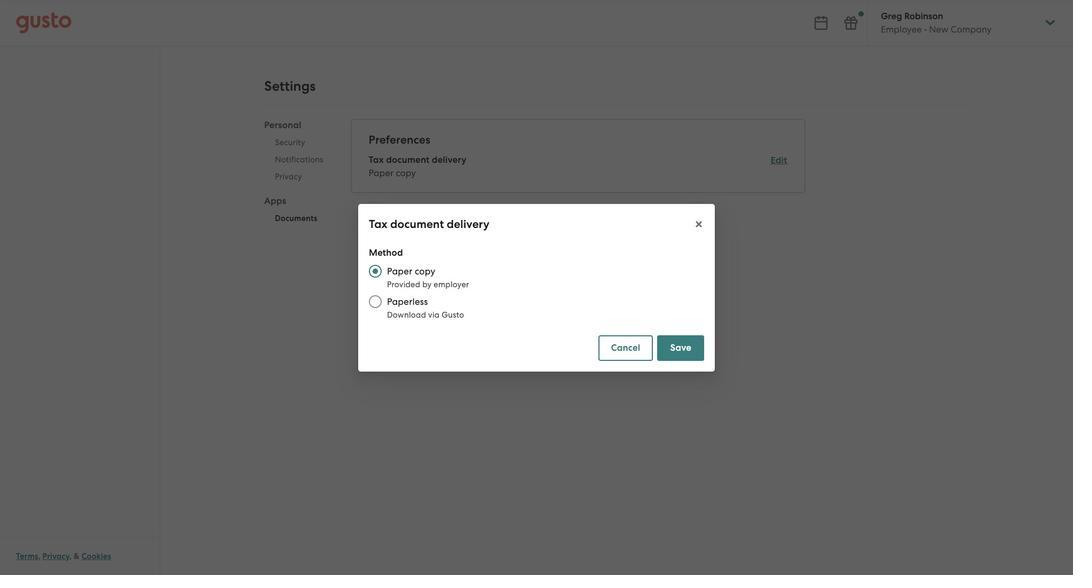 Task type: describe. For each thing, give the bounding box(es) containing it.
document for tax document delivery
[[391, 217, 444, 231]]

save button
[[658, 335, 705, 361]]

gusto navigation element
[[0, 46, 160, 89]]

0 horizontal spatial privacy link
[[43, 552, 70, 562]]

cancel
[[612, 342, 641, 353]]

1 vertical spatial privacy
[[43, 552, 70, 562]]

tax document delivery dialog
[[359, 204, 715, 372]]

tax for tax document delivery
[[369, 217, 388, 231]]

copy inside the tax document delivery paper copy
[[396, 168, 416, 178]]

tax for tax document delivery paper copy
[[369, 154, 384, 166]]

via
[[429, 310, 440, 320]]

privacy inside 'group'
[[275, 172, 302, 182]]

edit link
[[771, 155, 788, 166]]

preferences group
[[369, 133, 788, 180]]

document for tax document delivery paper copy
[[386, 154, 430, 166]]

download
[[387, 310, 427, 320]]

cancel button
[[599, 335, 654, 361]]

1 horizontal spatial privacy link
[[264, 168, 334, 185]]

paper copy
[[387, 266, 436, 277]]

provided by employer
[[387, 280, 469, 289]]

provided
[[387, 280, 421, 289]]

delivery for tax document delivery paper copy
[[432, 154, 467, 166]]

paper inside the tax document delivery paper copy
[[369, 168, 394, 178]]

documents link
[[264, 210, 334, 227]]

delivery for tax document delivery
[[447, 217, 490, 231]]

paper inside the tax document delivery dialog
[[387, 266, 413, 277]]



Task type: locate. For each thing, give the bounding box(es) containing it.
0 vertical spatial privacy
[[275, 172, 302, 182]]

1 vertical spatial privacy link
[[43, 552, 70, 562]]

copy up by
[[415, 266, 436, 277]]

terms link
[[16, 552, 38, 562]]

privacy
[[275, 172, 302, 182], [43, 552, 70, 562]]

personal
[[264, 120, 302, 131]]

0 horizontal spatial privacy
[[43, 552, 70, 562]]

0 horizontal spatial ,
[[38, 552, 41, 562]]

0 vertical spatial document
[[386, 154, 430, 166]]

1 vertical spatial delivery
[[447, 217, 490, 231]]

1 , from the left
[[38, 552, 41, 562]]

apps
[[264, 196, 287, 207]]

document down preferences
[[386, 154, 430, 166]]

Paper copy radio
[[364, 259, 387, 283]]

document inside dialog
[[391, 217, 444, 231]]

privacy left &
[[43, 552, 70, 562]]

privacy link left &
[[43, 552, 70, 562]]

employer
[[434, 280, 469, 289]]

group containing personal
[[264, 119, 334, 230]]

security
[[275, 138, 305, 147]]

terms , privacy , & cookies
[[16, 552, 111, 562]]

tax down preferences
[[369, 154, 384, 166]]

document inside the tax document delivery paper copy
[[386, 154, 430, 166]]

delivery inside dialog
[[447, 217, 490, 231]]

privacy link down notifications
[[264, 168, 334, 185]]

copy down preferences
[[396, 168, 416, 178]]

paper up provided
[[387, 266, 413, 277]]

settings
[[264, 78, 316, 95]]

2 , from the left
[[70, 552, 72, 562]]

gusto
[[442, 310, 465, 320]]

download via gusto
[[387, 310, 465, 320]]

tax inside dialog
[[369, 217, 388, 231]]

edit
[[771, 155, 788, 166]]

1 horizontal spatial privacy
[[275, 172, 302, 182]]

cookies button
[[82, 550, 111, 563]]

tax document delivery element
[[369, 154, 788, 180]]

paper down preferences
[[369, 168, 394, 178]]

home image
[[16, 12, 72, 33]]

tax
[[369, 154, 384, 166], [369, 217, 388, 231]]

account menu element
[[868, 0, 1058, 45]]

delivery
[[432, 154, 467, 166], [447, 217, 490, 231]]

1 vertical spatial tax
[[369, 217, 388, 231]]

0 vertical spatial delivery
[[432, 154, 467, 166]]

&
[[74, 552, 80, 562]]

0 vertical spatial privacy link
[[264, 168, 334, 185]]

1 horizontal spatial ,
[[70, 552, 72, 562]]

notifications link
[[264, 151, 334, 168]]

save
[[671, 342, 692, 353]]

terms
[[16, 552, 38, 562]]

copy inside the tax document delivery dialog
[[415, 266, 436, 277]]

1 vertical spatial document
[[391, 217, 444, 231]]

notifications
[[275, 155, 324, 165]]

copy
[[396, 168, 416, 178], [415, 266, 436, 277]]

by
[[423, 280, 432, 289]]

,
[[38, 552, 41, 562], [70, 552, 72, 562]]

tax up method
[[369, 217, 388, 231]]

0 vertical spatial paper
[[369, 168, 394, 178]]

0 vertical spatial tax
[[369, 154, 384, 166]]

0 vertical spatial copy
[[396, 168, 416, 178]]

cookies
[[82, 552, 111, 562]]

document
[[386, 154, 430, 166], [391, 217, 444, 231]]

tax document delivery
[[369, 217, 490, 231]]

security link
[[264, 134, 334, 151]]

paper
[[369, 168, 394, 178], [387, 266, 413, 277]]

1 vertical spatial copy
[[415, 266, 436, 277]]

tax inside the tax document delivery paper copy
[[369, 154, 384, 166]]

privacy down notifications
[[275, 172, 302, 182]]

delivery inside the tax document delivery paper copy
[[432, 154, 467, 166]]

preferences
[[369, 133, 431, 147]]

1 vertical spatial paper
[[387, 266, 413, 277]]

method
[[369, 247, 403, 258]]

documents
[[275, 214, 318, 223]]

group
[[264, 119, 334, 230]]

Paperless radio
[[364, 290, 387, 313]]

tax document delivery paper copy
[[369, 154, 467, 178]]

paperless
[[387, 296, 428, 307]]

document up method
[[391, 217, 444, 231]]

privacy link
[[264, 168, 334, 185], [43, 552, 70, 562]]



Task type: vqa. For each thing, say whether or not it's contained in the screenshot.
Preferences group
yes



